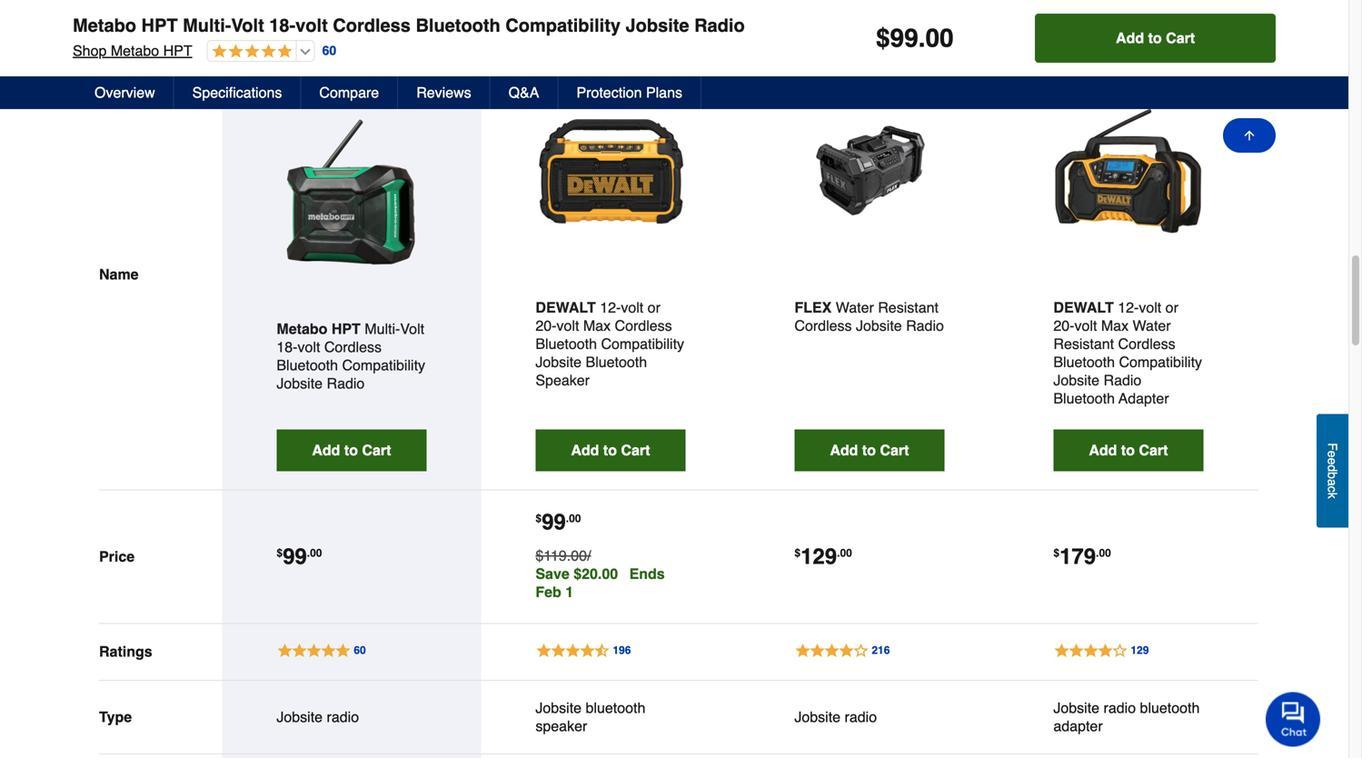Task type: vqa. For each thing, say whether or not it's contained in the screenshot.
1. String Lights Around the Windows link on the left
no



Task type: describe. For each thing, give the bounding box(es) containing it.
resistant inside "water resistant cordless jobsite radio"
[[878, 299, 939, 316]]

jobsite bluetooth speaker cell
[[536, 699, 686, 735]]

jobsite bluetooth speaker
[[536, 699, 646, 734]]

cordless inside multi-volt 18-volt cordless bluetooth compatibility jobsite radio
[[324, 338, 382, 355]]

dewalt 12-volt or 20-volt max cordless bluetooth compatibility jobsite bluetooth speaker image
[[536, 96, 686, 246]]

c
[[1326, 486, 1341, 492]]

60
[[322, 43, 337, 58]]

water resistant cordless jobsite radio
[[795, 299, 945, 334]]

2 horizontal spatial $ 99 . 00
[[876, 24, 954, 53]]

max for resistant
[[1102, 317, 1129, 334]]

chevron up image
[[1244, 3, 1262, 21]]

1 e from the top
[[1326, 451, 1341, 458]]

q&a button
[[491, 76, 559, 109]]

1 vertical spatial hpt
[[163, 42, 192, 59]]

add to cart button for 12-volt or 20-volt max water resistant cordless bluetooth compatibility jobsite radio bluetooth adapter
[[1054, 429, 1204, 471]]

jobsite inside "jobsite bluetooth speaker"
[[536, 699, 582, 716]]

$ 129 . 00
[[795, 544, 853, 569]]

or for water
[[1166, 299, 1179, 316]]

adapter
[[1054, 718, 1103, 734]]

1 horizontal spatial $ 99 . 00
[[536, 509, 581, 534]]

12-volt or 20-volt max cordless bluetooth compatibility jobsite bluetooth speaker
[[536, 299, 685, 388]]

ends
[[630, 565, 665, 582]]

12- for water
[[1118, 299, 1139, 316]]

dewalt 12-volt or 20-volt max water resistant cordless bluetooth compatibility jobsite radio bluetooth adapter image
[[1054, 96, 1204, 246]]

or for cordless
[[648, 299, 661, 316]]

chat invite button image
[[1266, 691, 1322, 747]]

$ inside $ 179 . 00
[[1054, 547, 1060, 559]]

metabo hpt multi-volt 18-volt cordless bluetooth compatibility jobsite radio image
[[277, 117, 427, 267]]

add for 12-volt or 20-volt max cordless bluetooth compatibility jobsite bluetooth speaker
[[571, 442, 600, 458]]

ratings
[[99, 643, 152, 660]]

to for 12-volt or 20-volt max cordless bluetooth compatibility jobsite bluetooth speaker
[[604, 442, 617, 458]]

add to cart button for water resistant cordless jobsite radio
[[795, 429, 945, 471]]

0 vertical spatial 18-
[[269, 15, 296, 36]]

f e e d b a c k
[[1326, 443, 1341, 499]]

1 vertical spatial metabo
[[111, 42, 159, 59]]

12- for cordless
[[600, 299, 621, 316]]

1
[[566, 583, 574, 600]]

to for 12-volt or 20-volt max water resistant cordless bluetooth compatibility jobsite radio bluetooth adapter
[[1122, 442, 1135, 458]]

multi-volt 18-volt cordless bluetooth compatibility jobsite radio
[[277, 320, 425, 392]]

00 inside $ 129 . 00
[[840, 547, 853, 559]]

2 vertical spatial 99
[[283, 544, 307, 569]]

jobsite inside jobsite radio bluetooth adapter
[[1054, 699, 1100, 716]]

metabo hpt multi-volt 18-volt cordless bluetooth compatibility jobsite radio
[[73, 15, 745, 36]]

radio for first jobsite radio cell from right
[[845, 708, 877, 725]]

add to cart button for 12-volt or 20-volt max cordless bluetooth compatibility jobsite bluetooth speaker
[[536, 429, 686, 471]]

b
[[1326, 472, 1341, 479]]

shop metabo hpt
[[73, 42, 192, 59]]

2 vertical spatial $ 99 . 00
[[277, 544, 322, 569]]

jobsite inside the 12-volt or 20-volt max water resistant cordless bluetooth compatibility jobsite radio bluetooth adapter
[[1054, 372, 1100, 388]]

compare button
[[301, 76, 398, 109]]

2 e from the top
[[1326, 458, 1341, 465]]

arrow up image
[[1243, 128, 1257, 143]]

add to cart for 12-volt or 20-volt max cordless bluetooth compatibility jobsite bluetooth speaker
[[571, 442, 650, 458]]

$119.00 /
[[536, 547, 591, 564]]

hpt for metabo hpt
[[332, 320, 361, 337]]

save $20.00
[[536, 565, 618, 582]]

compatibility inside 12-volt or 20-volt max cordless bluetooth compatibility jobsite bluetooth speaker
[[601, 335, 685, 352]]

bluetooth inside jobsite radio bluetooth adapter
[[1141, 699, 1200, 716]]

$ 179 . 00
[[1054, 544, 1112, 569]]

dewalt for 12-volt or 20-volt max water resistant cordless bluetooth compatibility jobsite radio bluetooth adapter
[[1054, 299, 1114, 316]]

0 horizontal spatial multi-
[[183, 15, 231, 36]]

$119.00
[[536, 547, 587, 564]]

protection plans
[[577, 84, 683, 101]]

jobsite inside "water resistant cordless jobsite radio"
[[856, 317, 902, 334]]

2 jobsite radio cell from the left
[[795, 708, 945, 726]]

1 horizontal spatial 99
[[542, 509, 566, 534]]

save
[[536, 565, 570, 582]]

cart for 12-volt or 20-volt max water resistant cordless bluetooth compatibility jobsite radio bluetooth adapter
[[1140, 442, 1169, 458]]

max for bluetooth
[[584, 317, 611, 334]]

this item
[[281, 83, 326, 94]]

feb
[[536, 583, 562, 600]]

name
[[99, 266, 139, 283]]

metabo for metabo hpt multi-volt 18-volt cordless bluetooth compatibility jobsite radio
[[73, 15, 136, 36]]

protection
[[577, 84, 642, 101]]



Task type: locate. For each thing, give the bounding box(es) containing it.
1 or from the left
[[648, 299, 661, 316]]

metabo for metabo hpt
[[277, 320, 328, 337]]

overview
[[95, 84, 155, 101]]

0 horizontal spatial resistant
[[878, 299, 939, 316]]

1 horizontal spatial jobsite radio
[[795, 708, 877, 725]]

or inside 12-volt or 20-volt max cordless bluetooth compatibility jobsite bluetooth speaker
[[648, 299, 661, 316]]

12- inside the 12-volt or 20-volt max water resistant cordless bluetooth compatibility jobsite radio bluetooth adapter
[[1118, 299, 1139, 316]]

compatibility inside the 12-volt or 20-volt max water resistant cordless bluetooth compatibility jobsite radio bluetooth adapter
[[1120, 353, 1203, 370]]

0 vertical spatial water
[[836, 299, 874, 316]]

water right flex in the right of the page
[[836, 299, 874, 316]]

0 vertical spatial $ 99 . 00
[[876, 24, 954, 53]]

1 vertical spatial 99
[[542, 509, 566, 534]]

multi-
[[183, 15, 231, 36], [365, 320, 400, 337]]

add for water resistant cordless jobsite radio
[[830, 442, 859, 458]]

jobsite
[[626, 15, 690, 36], [856, 317, 902, 334], [536, 353, 582, 370], [1054, 372, 1100, 388], [277, 375, 323, 392], [536, 699, 582, 716], [1054, 699, 1100, 716], [277, 708, 323, 725], [795, 708, 841, 725]]

bluetooth inside multi-volt 18-volt cordless bluetooth compatibility jobsite radio
[[277, 357, 338, 373]]

volt
[[231, 15, 264, 36], [400, 320, 425, 337]]

/
[[587, 547, 591, 564]]

overview button
[[76, 76, 174, 109]]

specifications button
[[174, 76, 301, 109]]

max
[[584, 317, 611, 334], [1102, 317, 1129, 334]]

1 horizontal spatial or
[[1166, 299, 1179, 316]]

1 vertical spatial multi-
[[365, 320, 400, 337]]

0 vertical spatial volt
[[231, 15, 264, 36]]

18- inside multi-volt 18-volt cordless bluetooth compatibility jobsite radio
[[277, 338, 298, 355]]

. inside $ 179 . 00
[[1097, 547, 1100, 559]]

0 horizontal spatial 20-
[[536, 317, 557, 334]]

metabo hpt
[[277, 320, 361, 337]]

max inside the 12-volt or 20-volt max water resistant cordless bluetooth compatibility jobsite radio bluetooth adapter
[[1102, 317, 1129, 334]]

0 horizontal spatial max
[[584, 317, 611, 334]]

cordless inside "water resistant cordless jobsite radio"
[[795, 317, 852, 334]]

jobsite radio for first jobsite radio cell from right
[[795, 708, 877, 725]]

cart for water resistant cordless jobsite radio
[[880, 442, 910, 458]]

add to cart for 12-volt or 20-volt max water resistant cordless bluetooth compatibility jobsite radio bluetooth adapter
[[1089, 442, 1169, 458]]

1 horizontal spatial resistant
[[1054, 335, 1115, 352]]

12-
[[600, 299, 621, 316], [1118, 299, 1139, 316]]

1 horizontal spatial multi-
[[365, 320, 400, 337]]

hpt for metabo hpt multi-volt 18-volt cordless bluetooth compatibility jobsite radio
[[141, 15, 178, 36]]

type
[[99, 708, 132, 725]]

d
[[1326, 465, 1341, 472]]

reviews button
[[398, 76, 491, 109]]

$20.00
[[574, 565, 618, 582]]

1 jobsite radio cell from the left
[[277, 708, 427, 726]]

plans
[[646, 84, 683, 101]]

1 vertical spatial volt
[[400, 320, 425, 337]]

cart
[[1167, 30, 1196, 46], [362, 442, 391, 458], [621, 442, 650, 458], [880, 442, 910, 458], [1140, 442, 1169, 458]]

1 vertical spatial $ 99 . 00
[[536, 509, 581, 534]]

max up the speaker
[[584, 317, 611, 334]]

flex
[[795, 299, 832, 316]]

water up adapter
[[1133, 317, 1172, 334]]

volt inside multi-volt 18-volt cordless bluetooth compatibility jobsite radio
[[298, 338, 320, 355]]

20-
[[536, 317, 557, 334], [1054, 317, 1075, 334]]

resistant
[[878, 299, 939, 316], [1054, 335, 1115, 352]]

radio inside the 12-volt or 20-volt max water resistant cordless bluetooth compatibility jobsite radio bluetooth adapter
[[1104, 372, 1142, 388]]

hpt
[[141, 15, 178, 36], [163, 42, 192, 59], [332, 320, 361, 337]]

a
[[1326, 479, 1341, 486]]

add
[[1116, 30, 1145, 46], [312, 442, 340, 458], [571, 442, 600, 458], [830, 442, 859, 458], [1089, 442, 1118, 458]]

$
[[876, 24, 891, 53], [536, 512, 542, 525], [277, 547, 283, 559], [795, 547, 801, 559], [1054, 547, 1060, 559]]

water inside the 12-volt or 20-volt max water resistant cordless bluetooth compatibility jobsite radio bluetooth adapter
[[1133, 317, 1172, 334]]

multi- inside multi-volt 18-volt cordless bluetooth compatibility jobsite radio
[[365, 320, 400, 337]]

2 bluetooth from the left
[[1141, 699, 1200, 716]]

1 horizontal spatial bluetooth
[[1141, 699, 1200, 716]]

0 horizontal spatial bluetooth
[[586, 699, 646, 716]]

bluetooth
[[586, 699, 646, 716], [1141, 699, 1200, 716]]

0 vertical spatial 99
[[891, 24, 919, 53]]

0 horizontal spatial 12-
[[600, 299, 621, 316]]

1 bluetooth from the left
[[586, 699, 646, 716]]

resistant inside the 12-volt or 20-volt max water resistant cordless bluetooth compatibility jobsite radio bluetooth adapter
[[1054, 335, 1115, 352]]

this
[[281, 83, 302, 94]]

12- inside 12-volt or 20-volt max cordless bluetooth compatibility jobsite bluetooth speaker
[[600, 299, 621, 316]]

0 horizontal spatial dewalt
[[536, 299, 596, 316]]

specifications
[[192, 84, 282, 101]]

radio inside jobsite radio bluetooth adapter
[[1104, 699, 1137, 716]]

2 jobsite radio from the left
[[795, 708, 877, 725]]

0 vertical spatial metabo
[[73, 15, 136, 36]]

1 vertical spatial 18-
[[277, 338, 298, 355]]

18- up 4.7 stars image
[[269, 15, 296, 36]]

water inside "water resistant cordless jobsite radio"
[[836, 299, 874, 316]]

shop
[[73, 42, 107, 59]]

20- for resistant
[[1054, 317, 1075, 334]]

1 jobsite radio from the left
[[277, 708, 359, 725]]

compatibility inside multi-volt 18-volt cordless bluetooth compatibility jobsite radio
[[342, 357, 425, 373]]

radio for 1st jobsite radio cell
[[327, 708, 359, 725]]

.
[[919, 24, 926, 53], [566, 512, 569, 525], [307, 547, 310, 559], [837, 547, 840, 559], [1097, 547, 1100, 559]]

item
[[305, 83, 326, 94]]

dewalt
[[536, 299, 596, 316], [1054, 299, 1114, 316]]

1 dewalt from the left
[[536, 299, 596, 316]]

18- down metabo hpt at the left top of page
[[277, 338, 298, 355]]

2 20- from the left
[[1054, 317, 1075, 334]]

or
[[648, 299, 661, 316], [1166, 299, 1179, 316]]

00
[[926, 24, 954, 53], [569, 512, 581, 525], [310, 547, 322, 559], [840, 547, 853, 559], [1100, 547, 1112, 559]]

e up d
[[1326, 451, 1341, 458]]

price
[[99, 548, 135, 565]]

radio for 'jobsite radio bluetooth adapter' cell
[[1104, 699, 1137, 716]]

0 horizontal spatial 99
[[283, 544, 307, 569]]

f
[[1326, 443, 1341, 451]]

k
[[1326, 492, 1341, 499]]

2 horizontal spatial radio
[[1104, 699, 1137, 716]]

2 dewalt from the left
[[1054, 299, 1114, 316]]

20- for bluetooth
[[536, 317, 557, 334]]

volt inside multi-volt 18-volt cordless bluetooth compatibility jobsite radio
[[400, 320, 425, 337]]

to
[[1149, 30, 1163, 46], [344, 442, 358, 458], [604, 442, 617, 458], [863, 442, 876, 458], [1122, 442, 1135, 458]]

1 horizontal spatial dewalt
[[1054, 299, 1114, 316]]

compare
[[319, 84, 379, 101]]

max inside 12-volt or 20-volt max cordless bluetooth compatibility jobsite bluetooth speaker
[[584, 317, 611, 334]]

0 vertical spatial resistant
[[878, 299, 939, 316]]

multi- up 4.7 stars image
[[183, 15, 231, 36]]

1 horizontal spatial max
[[1102, 317, 1129, 334]]

reviews
[[417, 84, 472, 101]]

20- inside 12-volt or 20-volt max cordless bluetooth compatibility jobsite bluetooth speaker
[[536, 317, 557, 334]]

99
[[891, 24, 919, 53], [542, 509, 566, 534], [283, 544, 307, 569]]

adapter
[[1119, 390, 1170, 407]]

2 max from the left
[[1102, 317, 1129, 334]]

2 horizontal spatial 99
[[891, 24, 919, 53]]

1 vertical spatial water
[[1133, 317, 1172, 334]]

speaker
[[536, 718, 588, 734]]

0 horizontal spatial jobsite radio cell
[[277, 708, 427, 726]]

jobsite radio for 1st jobsite radio cell
[[277, 708, 359, 725]]

radio
[[695, 15, 745, 36], [907, 317, 945, 334], [1104, 372, 1142, 388], [327, 375, 365, 392]]

129
[[801, 544, 837, 569]]

1 horizontal spatial radio
[[845, 708, 877, 725]]

1 horizontal spatial volt
[[400, 320, 425, 337]]

jobsite radio bluetooth adapter
[[1054, 699, 1200, 734]]

1 horizontal spatial jobsite radio cell
[[795, 708, 945, 726]]

f e e d b a c k button
[[1317, 414, 1349, 528]]

2 12- from the left
[[1118, 299, 1139, 316]]

jobsite radio bluetooth adapter cell
[[1054, 699, 1204, 735]]

4.7 stars image
[[208, 44, 292, 60]]

add to cart for water resistant cordless jobsite radio
[[830, 442, 910, 458]]

2 vertical spatial metabo
[[277, 320, 328, 337]]

$ inside $ 129 . 00
[[795, 547, 801, 559]]

179
[[1060, 544, 1097, 569]]

speaker
[[536, 372, 590, 388]]

add to cart button
[[1036, 14, 1276, 63], [277, 429, 427, 471], [536, 429, 686, 471], [795, 429, 945, 471], [1054, 429, 1204, 471]]

0 horizontal spatial jobsite radio
[[277, 708, 359, 725]]

to for water resistant cordless jobsite radio
[[863, 442, 876, 458]]

0 horizontal spatial volt
[[231, 15, 264, 36]]

. inside $ 129 . 00
[[837, 547, 840, 559]]

or inside the 12-volt or 20-volt max water resistant cordless bluetooth compatibility jobsite radio bluetooth adapter
[[1166, 299, 1179, 316]]

volt
[[296, 15, 328, 36], [621, 299, 644, 316], [1139, 299, 1162, 316], [557, 317, 579, 334], [1075, 317, 1098, 334], [298, 338, 320, 355]]

1 horizontal spatial water
[[1133, 317, 1172, 334]]

18-
[[269, 15, 296, 36], [277, 338, 298, 355]]

dewalt for 12-volt or 20-volt max cordless bluetooth compatibility jobsite bluetooth speaker
[[536, 299, 596, 316]]

0 horizontal spatial radio
[[327, 708, 359, 725]]

0 vertical spatial hpt
[[141, 15, 178, 36]]

0 vertical spatial multi-
[[183, 15, 231, 36]]

cart for 12-volt or 20-volt max cordless bluetooth compatibility jobsite bluetooth speaker
[[621, 442, 650, 458]]

multi- right metabo hpt at the left top of page
[[365, 320, 400, 337]]

jobsite radio cell
[[277, 708, 427, 726], [795, 708, 945, 726]]

1 12- from the left
[[600, 299, 621, 316]]

metabo
[[73, 15, 136, 36], [111, 42, 159, 59], [277, 320, 328, 337]]

0 horizontal spatial $ 99 . 00
[[277, 544, 322, 569]]

20- inside the 12-volt or 20-volt max water resistant cordless bluetooth compatibility jobsite radio bluetooth adapter
[[1054, 317, 1075, 334]]

0 horizontal spatial or
[[648, 299, 661, 316]]

add for 12-volt or 20-volt max water resistant cordless bluetooth compatibility jobsite radio bluetooth adapter
[[1089, 442, 1118, 458]]

radio
[[1104, 699, 1137, 716], [327, 708, 359, 725], [845, 708, 877, 725]]

water
[[836, 299, 874, 316], [1133, 317, 1172, 334]]

protection plans button
[[559, 76, 702, 109]]

e up 'b'
[[1326, 458, 1341, 465]]

max up adapter
[[1102, 317, 1129, 334]]

q&a
[[509, 84, 540, 101]]

ends feb 1
[[536, 565, 665, 600]]

radio inside "water resistant cordless jobsite radio"
[[907, 317, 945, 334]]

compatibility
[[506, 15, 621, 36], [601, 335, 685, 352], [1120, 353, 1203, 370], [342, 357, 425, 373]]

cordless
[[333, 15, 411, 36], [615, 317, 672, 334], [795, 317, 852, 334], [1119, 335, 1176, 352], [324, 338, 382, 355]]

$ 99 . 00
[[876, 24, 954, 53], [536, 509, 581, 534], [277, 544, 322, 569]]

12-volt or 20-volt max water resistant cordless bluetooth compatibility jobsite radio bluetooth adapter
[[1054, 299, 1203, 407]]

2 or from the left
[[1166, 299, 1179, 316]]

2 vertical spatial hpt
[[332, 320, 361, 337]]

0 horizontal spatial water
[[836, 299, 874, 316]]

1 20- from the left
[[536, 317, 557, 334]]

flex water resistant cordless jobsite radio image
[[795, 96, 945, 246]]

cordless inside 12-volt or 20-volt max cordless bluetooth compatibility jobsite bluetooth speaker
[[615, 317, 672, 334]]

jobsite inside multi-volt 18-volt cordless bluetooth compatibility jobsite radio
[[277, 375, 323, 392]]

cordless inside the 12-volt or 20-volt max water resistant cordless bluetooth compatibility jobsite radio bluetooth adapter
[[1119, 335, 1176, 352]]

add to cart
[[1116, 30, 1196, 46], [312, 442, 391, 458], [571, 442, 650, 458], [830, 442, 910, 458], [1089, 442, 1169, 458]]

jobsite inside 12-volt or 20-volt max cordless bluetooth compatibility jobsite bluetooth speaker
[[536, 353, 582, 370]]

bluetooth inside "jobsite bluetooth speaker"
[[586, 699, 646, 716]]

1 max from the left
[[584, 317, 611, 334]]

00 inside $ 179 . 00
[[1100, 547, 1112, 559]]

e
[[1326, 451, 1341, 458], [1326, 458, 1341, 465]]

jobsite radio
[[277, 708, 359, 725], [795, 708, 877, 725]]

bluetooth
[[416, 15, 501, 36], [536, 335, 597, 352], [586, 353, 647, 370], [1054, 353, 1116, 370], [277, 357, 338, 373], [1054, 390, 1116, 407]]

1 horizontal spatial 20-
[[1054, 317, 1075, 334]]

1 vertical spatial resistant
[[1054, 335, 1115, 352]]

1 horizontal spatial 12-
[[1118, 299, 1139, 316]]

radio inside multi-volt 18-volt cordless bluetooth compatibility jobsite radio
[[327, 375, 365, 392]]



